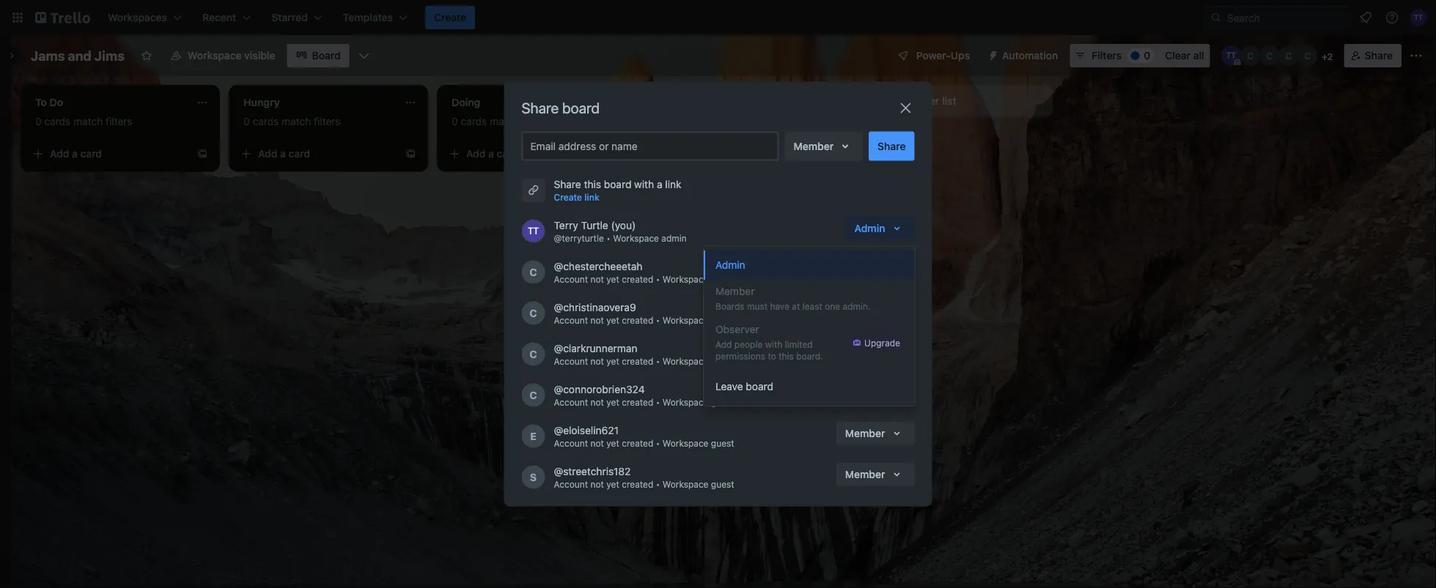 Task type: describe. For each thing, give the bounding box(es) containing it.
not for @christinaovera9
[[591, 316, 604, 326]]

add for first create from template… icon from the right
[[466, 148, 486, 160]]

account for @chestercheeetah
[[554, 275, 588, 285]]

4 c button from the left
[[1297, 45, 1318, 66]]

admin button
[[704, 251, 915, 280]]

add a card button for first create from template… icon
[[26, 142, 191, 166]]

clear
[[1165, 49, 1191, 62]]

yet for @chestercheeetah
[[607, 275, 619, 285]]

to
[[768, 351, 776, 361]]

created for @chestercheeetah
[[622, 275, 653, 285]]

guest for @connorobrien324
[[711, 398, 734, 408]]

workspace visible button
[[161, 44, 284, 67]]

at
[[792, 301, 800, 312]]

• for @connorobrien324
[[656, 398, 660, 408]]

c for clarkrunnerman (clarkrunnerman) icon
[[530, 348, 537, 360]]

add a card button for first create from template… icon from the right
[[443, 142, 607, 166]]

share this board with a link create link
[[554, 178, 682, 203]]

board
[[312, 49, 341, 62]]

created for @christinaovera9
[[622, 316, 653, 326]]

@christinaovera9
[[554, 301, 636, 313]]

@chestercheeetah account not yet created • workspace guest
[[554, 260, 734, 285]]

3 0 cards match filters from the left
[[452, 115, 549, 128]]

connorobrien324 (connorobrien324) image
[[1297, 45, 1318, 66]]

admin for admin button
[[716, 259, 745, 271]]

visible
[[244, 49, 275, 62]]

create inside button
[[434, 11, 466, 23]]

account for @streetchris182
[[554, 480, 588, 490]]

card for create from template… image at right top
[[705, 148, 727, 160]]

c up clarkrunnerman (clarkrunnerman) icon
[[530, 307, 537, 319]]

boards
[[716, 301, 745, 312]]

• for @streetchris182
[[656, 480, 660, 490]]

workspace for @eloiselin621
[[663, 439, 709, 449]]

card for first create from template… icon
[[80, 148, 102, 160]]

0 horizontal spatial terry turtle (terryturtle) image
[[522, 220, 545, 243]]

add a card for first create from template… icon from the right
[[466, 148, 518, 160]]

1 vertical spatial christinaovera9 (christinaovera9) image
[[522, 302, 545, 325]]

observer add people with limited permissions to this board.
[[716, 324, 823, 361]]

@connorobrien324
[[554, 383, 645, 396]]

yet for @christinaovera9
[[607, 316, 619, 326]]

yet for @eloiselin621
[[607, 439, 619, 449]]

create button
[[425, 6, 475, 29]]

terry
[[554, 219, 578, 231]]

3 filters from the left
[[522, 115, 549, 128]]

observer
[[716, 324, 759, 336]]

account for @eloiselin621
[[554, 439, 588, 449]]

workspace for @christinaovera9
[[663, 316, 709, 326]]

add another list
[[880, 95, 957, 107]]

jams and jims
[[31, 48, 125, 63]]

close image
[[897, 99, 915, 117]]

admin button
[[846, 217, 915, 240]]

cards for second create from template… icon from the left
[[253, 115, 279, 128]]

@christinaovera9 account not yet created • workspace guest
[[554, 301, 734, 326]]

turtle
[[581, 219, 608, 231]]

this inside observer add people with limited permissions to this board.
[[779, 351, 794, 361]]

1 horizontal spatial share button
[[1344, 44, 1402, 67]]

add another list button
[[853, 85, 1053, 117]]

1 vertical spatial link
[[585, 192, 600, 203]]

workspace inside the terry turtle (you) @terryturtle • workspace admin
[[613, 234, 659, 244]]

member inside the member boards must have at least one admin.
[[716, 286, 755, 298]]

(you)
[[611, 219, 636, 231]]

streetchris182 (streetchris182) image
[[522, 466, 545, 489]]

• for @clarkrunnerman
[[656, 357, 660, 367]]

guest for @christinaovera9
[[711, 316, 734, 326]]

member button for @streetchris182
[[836, 463, 915, 486]]

share board
[[522, 99, 600, 117]]

member boards must have at least one admin.
[[716, 286, 871, 312]]

3 create from template… image from the left
[[613, 148, 625, 160]]

add inside observer add people with limited permissions to this board.
[[716, 339, 732, 350]]

admin.
[[843, 301, 871, 312]]

create inside share this board with a link create link
[[554, 192, 582, 203]]

limited
[[785, 339, 813, 350]]

1 c button from the left
[[1240, 45, 1261, 66]]

@clarkrunnerman
[[554, 342, 638, 354]]

created for @eloiselin621
[[622, 439, 653, 449]]

admin for admin popup button
[[855, 222, 885, 234]]

board.
[[796, 351, 823, 361]]

ups
[[951, 49, 970, 62]]

member for member popup button
[[794, 140, 834, 152]]

c for right "chestercheeetah (chestercheeetah)" image
[[1247, 51, 1254, 61]]

with for limited
[[765, 339, 783, 350]]

workspace inside button
[[188, 49, 242, 62]]

show menu image
[[1409, 48, 1424, 63]]

add for first create from template… icon
[[50, 148, 69, 160]]

c for clarkrunnerman (clarkrunnerman) image
[[1285, 51, 1292, 61]]

created for @connorobrien324
[[622, 398, 653, 408]]

workspace for @clarkrunnerman
[[663, 357, 709, 367]]

permissions
[[716, 351, 765, 361]]

eloiselin621 (eloiselin621) image
[[522, 425, 545, 448]]

and
[[68, 48, 91, 63]]

must
[[747, 301, 768, 312]]

clarkrunnerman (clarkrunnerman) image
[[522, 343, 545, 366]]

add a card for second create from template… icon from the left
[[258, 148, 310, 160]]

c for connorobrien324 (connorobrien324) image
[[530, 389, 537, 401]]

upgrade button
[[850, 336, 903, 350]]

Board name text field
[[23, 44, 132, 67]]

jams
[[31, 48, 65, 63]]

1 horizontal spatial chestercheeetah (chestercheeetah) image
[[1240, 45, 1261, 66]]

add inside button
[[880, 95, 899, 107]]

terry turtle (terryturtle) image
[[1221, 45, 1242, 66]]

c for left "chestercheeetah (chestercheeetah)" image
[[530, 266, 537, 278]]

terry turtle (you) @terryturtle • workspace admin
[[554, 219, 687, 244]]

automation button
[[982, 44, 1067, 67]]

@streetchris182 account not yet created • workspace guest
[[554, 466, 734, 490]]

1 create from template… image from the left
[[196, 148, 208, 160]]

member button for @eloiselin621
[[836, 422, 915, 445]]

Email address or name text field
[[530, 136, 776, 157]]



Task type: locate. For each thing, give the bounding box(es) containing it.
create from template… image
[[196, 148, 208, 160], [405, 148, 416, 160], [613, 148, 625, 160]]

workspace inside the @christinaovera9 account not yet created • workspace guest
[[663, 316, 709, 326]]

with for a
[[634, 178, 654, 190]]

1 vertical spatial board
[[604, 178, 632, 190]]

0 horizontal spatial match
[[73, 115, 103, 128]]

2 vertical spatial board
[[746, 381, 773, 393]]

admin inside button
[[716, 259, 745, 271]]

2 add a card from the left
[[258, 148, 310, 160]]

created inside the @eloiselin621 account not yet created • workspace guest
[[622, 439, 653, 449]]

0 vertical spatial this
[[584, 178, 601, 190]]

workspace inside the @eloiselin621 account not yet created • workspace guest
[[663, 439, 709, 449]]

2 horizontal spatial 0 cards match filters
[[452, 115, 549, 128]]

share inside share this board with a link create link
[[554, 178, 581, 190]]

• for @christinaovera9
[[656, 316, 660, 326]]

filters
[[106, 115, 132, 128], [314, 115, 341, 128], [522, 115, 549, 128]]

not down @eloiselin621
[[591, 439, 604, 449]]

2 account from the top
[[554, 316, 588, 326]]

2 horizontal spatial board
[[746, 381, 773, 393]]

1 horizontal spatial create
[[554, 192, 582, 203]]

0 horizontal spatial create
[[434, 11, 466, 23]]

menu
[[704, 246, 915, 406]]

cards for first create from template… icon
[[44, 115, 71, 128]]

not inside @connorobrien324 account not yet created • workspace guest
[[591, 398, 604, 408]]

0 horizontal spatial 0 cards match filters
[[35, 115, 132, 128]]

1 card from the left
[[80, 148, 102, 160]]

chestercheeetah (chestercheeetah) image
[[1240, 45, 1261, 66], [522, 261, 545, 284]]

yet
[[607, 275, 619, 285], [607, 316, 619, 326], [607, 357, 619, 367], [607, 398, 619, 408], [607, 439, 619, 449], [607, 480, 619, 490]]

0 vertical spatial create
[[434, 11, 466, 23]]

link
[[665, 178, 682, 190], [585, 192, 600, 203]]

5 guest from the top
[[711, 439, 734, 449]]

2 guest from the top
[[711, 316, 734, 326]]

2 created from the top
[[622, 316, 653, 326]]

not down @christinaovera9 on the bottom of page
[[591, 316, 604, 326]]

1 horizontal spatial this
[[779, 351, 794, 361]]

guest for @clarkrunnerman
[[711, 357, 734, 367]]

0 vertical spatial link
[[665, 178, 682, 190]]

0 horizontal spatial filters
[[106, 115, 132, 128]]

account down @chestercheeetah
[[554, 275, 588, 285]]

• inside @streetchris182 account not yet created • workspace guest
[[656, 480, 660, 490]]

clear all
[[1165, 49, 1204, 62]]

account inside @connorobrien324 account not yet created • workspace guest
[[554, 398, 588, 408]]

star or unstar board image
[[141, 50, 152, 62]]

cards
[[44, 115, 71, 128], [253, 115, 279, 128], [461, 115, 487, 128]]

2 cards from the left
[[253, 115, 279, 128]]

2 match from the left
[[282, 115, 311, 128]]

1 yet from the top
[[607, 275, 619, 285]]

1 horizontal spatial admin
[[855, 222, 885, 234]]

christinaovera9 (christinaovera9) image
[[1259, 45, 1280, 66], [522, 302, 545, 325]]

3 not from the top
[[591, 357, 604, 367]]

guest
[[711, 275, 734, 285], [711, 316, 734, 326], [711, 357, 734, 367], [711, 398, 734, 408], [711, 439, 734, 449], [711, 480, 734, 490]]

5 account from the top
[[554, 439, 588, 449]]

1 vertical spatial share button
[[869, 132, 915, 161]]

yet for @clarkrunnerman
[[607, 357, 619, 367]]

•
[[606, 234, 611, 244], [656, 275, 660, 285], [656, 316, 660, 326], [656, 357, 660, 367], [656, 398, 660, 408], [656, 439, 660, 449], [656, 480, 660, 490]]

1 horizontal spatial christinaovera9 (christinaovera9) image
[[1259, 45, 1280, 66]]

c right terry turtle (terryturtle) image
[[1247, 51, 1254, 61]]

created down "@streetchris182" at the bottom left of the page
[[622, 480, 653, 490]]

clarkrunnerman (clarkrunnerman) image
[[1278, 45, 1299, 66]]

1 horizontal spatial create from template… image
[[405, 148, 416, 160]]

add
[[880, 95, 899, 107], [50, 148, 69, 160], [258, 148, 277, 160], [466, 148, 486, 160], [675, 148, 694, 160], [716, 339, 732, 350]]

• down the @eloiselin621 account not yet created • workspace guest
[[656, 480, 660, 490]]

4 account from the top
[[554, 398, 588, 408]]

1 vertical spatial this
[[779, 351, 794, 361]]

4 guest from the top
[[711, 398, 734, 408]]

not inside @clarkrunnerman account not yet created • workspace guest
[[591, 357, 604, 367]]

account
[[554, 275, 588, 285], [554, 316, 588, 326], [554, 357, 588, 367], [554, 398, 588, 408], [554, 439, 588, 449], [554, 480, 588, 490]]

3 card from the left
[[497, 148, 518, 160]]

filters for second create from template… icon from the left's add a card 'button'
[[314, 115, 341, 128]]

yet down the @clarkrunnerman
[[607, 357, 619, 367]]

not down the @clarkrunnerman
[[591, 357, 604, 367]]

guest inside the @christinaovera9 account not yet created • workspace guest
[[711, 316, 734, 326]]

yet inside the @eloiselin621 account not yet created • workspace guest
[[607, 439, 619, 449]]

1 member button from the top
[[836, 422, 915, 445]]

power-ups button
[[887, 44, 979, 67]]

1 add a card from the left
[[50, 148, 102, 160]]

0 horizontal spatial create from template… image
[[196, 148, 208, 160]]

people
[[735, 339, 763, 350]]

4 created from the top
[[622, 398, 653, 408]]

yet inside @chestercheeetah account not yet created • workspace guest
[[607, 275, 619, 285]]

another
[[902, 95, 939, 107]]

workspace up @connorobrien324 account not yet created • workspace guest
[[663, 357, 709, 367]]

1 horizontal spatial cards
[[253, 115, 279, 128]]

4 not from the top
[[591, 398, 604, 408]]

0 notifications image
[[1357, 9, 1375, 26]]

• up @connorobrien324 account not yet created • workspace guest
[[656, 357, 660, 367]]

member button
[[785, 132, 863, 161]]

a inside share this board with a link create link
[[657, 178, 662, 190]]

yet down @christinaovera9 on the bottom of page
[[607, 316, 619, 326]]

2 yet from the top
[[607, 316, 619, 326]]

created up the @eloiselin621 account not yet created • workspace guest
[[622, 398, 653, 408]]

account for @connorobrien324
[[554, 398, 588, 408]]

guest inside @streetchris182 account not yet created • workspace guest
[[711, 480, 734, 490]]

1 vertical spatial with
[[765, 339, 783, 350]]

workspace left observer at the bottom of the page
[[663, 316, 709, 326]]

board inside 'leave board' button
[[746, 381, 773, 393]]

match down the board link
[[282, 115, 311, 128]]

2 card from the left
[[289, 148, 310, 160]]

1 add a card button from the left
[[26, 142, 191, 166]]

0 vertical spatial admin
[[855, 222, 885, 234]]

share button down 'close' icon
[[869, 132, 915, 161]]

5 created from the top
[[622, 439, 653, 449]]

created up @clarkrunnerman account not yet created • workspace guest
[[622, 316, 653, 326]]

0 cards match filters
[[35, 115, 132, 128], [243, 115, 341, 128], [452, 115, 549, 128]]

+ 2
[[1322, 51, 1333, 62]]

workspace inside @chestercheeetah account not yet created • workspace guest
[[663, 275, 709, 285]]

link down 'email address or name' text field
[[665, 178, 682, 190]]

with down 'email address or name' text field
[[634, 178, 654, 190]]

account down @christinaovera9 on the bottom of page
[[554, 316, 588, 326]]

clear all button
[[1159, 44, 1210, 67]]

1 horizontal spatial with
[[765, 339, 783, 350]]

1 horizontal spatial filters
[[314, 115, 341, 128]]

upgrade
[[864, 338, 900, 348]]

terry turtle (terryturtle) image right open information menu "image"
[[1410, 9, 1427, 26]]

open information menu image
[[1385, 10, 1400, 25]]

share button
[[1344, 44, 1402, 67], [869, 132, 915, 161]]

3 add a card button from the left
[[443, 142, 607, 166]]

chestercheeetah (chestercheeetah) image left clarkrunnerman (clarkrunnerman) image
[[1240, 45, 1261, 66]]

6 created from the top
[[622, 480, 653, 490]]

s
[[530, 471, 537, 484]]

christinaovera9 (christinaovera9) image right terry turtle (terryturtle) image
[[1259, 45, 1280, 66]]

board
[[562, 99, 600, 117], [604, 178, 632, 190], [746, 381, 773, 393]]

workspace for @streetchris182
[[663, 480, 709, 490]]

workspace for @chestercheeetah
[[663, 275, 709, 285]]

power-
[[916, 49, 951, 62]]

switch to… image
[[10, 10, 25, 25]]

not down @chestercheeetah
[[591, 275, 604, 285]]

chestercheeetah (chestercheeetah) image left @chestercheeetah
[[522, 261, 545, 284]]

2
[[1328, 51, 1333, 62]]

created inside the @christinaovera9 account not yet created • workspace guest
[[622, 316, 653, 326]]

add a card button for create from template… image at right top
[[651, 142, 815, 166]]

2 horizontal spatial create from template… image
[[613, 148, 625, 160]]

2 not from the top
[[591, 316, 604, 326]]

created for @streetchris182
[[622, 480, 653, 490]]

not for @eloiselin621
[[591, 439, 604, 449]]

yet down @connorobrien324
[[607, 398, 619, 408]]

menu containing admin
[[704, 246, 915, 406]]

list
[[942, 95, 957, 107]]

workspace visible
[[188, 49, 275, 62]]

0 horizontal spatial share button
[[869, 132, 915, 161]]

0 horizontal spatial cards
[[44, 115, 71, 128]]

0 vertical spatial christinaovera9 (christinaovera9) image
[[1259, 45, 1280, 66]]

1 horizontal spatial match
[[282, 115, 311, 128]]

6 guest from the top
[[711, 480, 734, 490]]

connorobrien324 (connorobrien324) image
[[522, 384, 545, 407]]

0 vertical spatial chestercheeetah (chestercheeetah) image
[[1240, 45, 1261, 66]]

4 yet from the top
[[607, 398, 619, 408]]

0 horizontal spatial with
[[634, 178, 654, 190]]

0 cards match filters for second create from template… icon from the left
[[243, 115, 341, 128]]

member for @streetchris182 member dropdown button
[[845, 469, 885, 481]]

account down the @clarkrunnerman
[[554, 357, 588, 367]]

this up turtle
[[584, 178, 601, 190]]

1 vertical spatial member button
[[836, 463, 915, 486]]

add a card button for second create from template… icon from the left
[[235, 142, 399, 166]]

board for leave board
[[746, 381, 773, 393]]

c
[[1247, 51, 1254, 61], [1266, 51, 1273, 61], [1285, 51, 1292, 61], [1304, 51, 1311, 61], [530, 266, 537, 278], [530, 307, 537, 319], [530, 348, 537, 360], [530, 389, 537, 401]]

5 yet from the top
[[607, 439, 619, 449]]

6 not from the top
[[591, 480, 604, 490]]

• down turtle
[[606, 234, 611, 244]]

4 card from the left
[[705, 148, 727, 160]]

admin up boards
[[716, 259, 745, 271]]

jims
[[94, 48, 125, 63]]

account inside @clarkrunnerman account not yet created • workspace guest
[[554, 357, 588, 367]]

not inside the @christinaovera9 account not yet created • workspace guest
[[591, 316, 604, 326]]

workspace up the @eloiselin621 account not yet created • workspace guest
[[663, 398, 709, 408]]

0
[[1144, 49, 1151, 62], [35, 115, 42, 128], [243, 115, 250, 128], [452, 115, 458, 128]]

6 yet from the top
[[607, 480, 619, 490]]

@eloiselin621
[[554, 425, 619, 437]]

yet down @eloiselin621
[[607, 439, 619, 449]]

2 horizontal spatial cards
[[461, 115, 487, 128]]

3 c button from the left
[[1278, 45, 1299, 66]]

account for @clarkrunnerman
[[554, 357, 588, 367]]

create from template… image
[[821, 148, 833, 160]]

add for create from template… image at right top
[[675, 148, 694, 160]]

not for @chestercheeetah
[[591, 275, 604, 285]]

0 vertical spatial share button
[[1344, 44, 1402, 67]]

admin
[[855, 222, 885, 234], [716, 259, 745, 271]]

account inside @chestercheeetah account not yet created • workspace guest
[[554, 275, 588, 285]]

workspace inside @clarkrunnerman account not yet created • workspace guest
[[663, 357, 709, 367]]

power-ups
[[916, 49, 970, 62]]

2 c button from the left
[[1259, 45, 1280, 66]]

1 cards from the left
[[44, 115, 71, 128]]

admin inside popup button
[[855, 222, 885, 234]]

created inside @clarkrunnerman account not yet created • workspace guest
[[622, 357, 653, 367]]

@connorobrien324 account not yet created • workspace guest
[[554, 383, 734, 408]]

account down @connorobrien324
[[554, 398, 588, 408]]

account inside the @eloiselin621 account not yet created • workspace guest
[[554, 439, 588, 449]]

@eloiselin621 account not yet created • workspace guest
[[554, 425, 734, 449]]

all
[[1193, 49, 1204, 62]]

add a card
[[50, 148, 102, 160], [258, 148, 310, 160], [466, 148, 518, 160], [675, 148, 727, 160]]

0 vertical spatial board
[[562, 99, 600, 117]]

@chestercheeetah
[[554, 260, 643, 272]]

created inside @chestercheeetah account not yet created • workspace guest
[[622, 275, 653, 285]]

least
[[803, 301, 822, 312]]

4 add a card from the left
[[675, 148, 727, 160]]

not inside the @eloiselin621 account not yet created • workspace guest
[[591, 439, 604, 449]]

this
[[584, 178, 601, 190], [779, 351, 794, 361]]

c left clarkrunnerman (clarkrunnerman) image
[[1266, 51, 1273, 61]]

card for second create from template… icon from the left
[[289, 148, 310, 160]]

yet inside the @christinaovera9 account not yet created • workspace guest
[[607, 316, 619, 326]]

match down 'and'
[[73, 115, 103, 128]]

1 horizontal spatial link
[[665, 178, 682, 190]]

0 vertical spatial with
[[634, 178, 654, 190]]

share button down 0 notifications image
[[1344, 44, 1402, 67]]

1 account from the top
[[554, 275, 588, 285]]

board for share board
[[562, 99, 600, 117]]

member for member dropdown button associated with @eloiselin621
[[845, 427, 885, 440]]

• for @eloiselin621
[[656, 439, 660, 449]]

yet inside @streetchris182 account not yet created • workspace guest
[[607, 480, 619, 490]]

yet for @streetchris182
[[607, 480, 619, 490]]

admin up admin button
[[855, 222, 885, 234]]

match
[[73, 115, 103, 128], [282, 115, 311, 128], [490, 115, 519, 128]]

1 horizontal spatial board
[[604, 178, 632, 190]]

sm image
[[982, 44, 1002, 65]]

account down "@streetchris182" at the bottom left of the page
[[554, 480, 588, 490]]

guest for @eloiselin621
[[711, 439, 734, 449]]

1 vertical spatial admin
[[716, 259, 745, 271]]

created up @connorobrien324 account not yet created • workspace guest
[[622, 357, 653, 367]]

primary element
[[0, 0, 1436, 35]]

3 add a card from the left
[[466, 148, 518, 160]]

this inside share this board with a link create link
[[584, 178, 601, 190]]

• up @clarkrunnerman account not yet created • workspace guest
[[656, 316, 660, 326]]

match left share board
[[490, 115, 519, 128]]

guest inside @connorobrien324 account not yet created • workspace guest
[[711, 398, 734, 408]]

not for @clarkrunnerman
[[591, 357, 604, 367]]

yet down @chestercheeetah
[[607, 275, 619, 285]]

a
[[72, 148, 78, 160], [280, 148, 286, 160], [488, 148, 494, 160], [697, 148, 702, 160], [657, 178, 662, 190]]

guest inside @chestercheeetah account not yet created • workspace guest
[[711, 275, 734, 285]]

automation
[[1002, 49, 1058, 62]]

created up the @christinaovera9 account not yet created • workspace guest
[[622, 275, 653, 285]]

c up connorobrien324 (connorobrien324) image
[[530, 348, 537, 360]]

leave board button
[[704, 372, 915, 402]]

workspace down admin
[[663, 275, 709, 285]]

• inside the @christinaovera9 account not yet created • workspace guest
[[656, 316, 660, 326]]

3 guest from the top
[[711, 357, 734, 367]]

• up @streetchris182 account not yet created • workspace guest
[[656, 439, 660, 449]]

workspace up @streetchris182 account not yet created • workspace guest
[[663, 439, 709, 449]]

0 horizontal spatial link
[[585, 192, 600, 203]]

5 not from the top
[[591, 439, 604, 449]]

account inside @streetchris182 account not yet created • workspace guest
[[554, 480, 588, 490]]

workspace inside @connorobrien324 account not yet created • workspace guest
[[663, 398, 709, 408]]

yet down "@streetchris182" at the bottom left of the page
[[607, 480, 619, 490]]

+
[[1322, 51, 1328, 62]]

with
[[634, 178, 654, 190], [765, 339, 783, 350]]

filters for add a card 'button' corresponding to first create from template… icon
[[106, 115, 132, 128]]

created inside @connorobrien324 account not yet created • workspace guest
[[622, 398, 653, 408]]

e
[[530, 430, 537, 442]]

0 horizontal spatial board
[[562, 99, 600, 117]]

2 create from template… image from the left
[[405, 148, 416, 160]]

leave board
[[716, 381, 773, 393]]

workspace left the visible
[[188, 49, 242, 62]]

with inside share this board with a link create link
[[634, 178, 654, 190]]

group containing admin
[[704, 246, 915, 372]]

c left +
[[1304, 51, 1311, 61]]

member inside popup button
[[794, 140, 834, 152]]

account down @eloiselin621
[[554, 439, 588, 449]]

2 0 cards match filters from the left
[[243, 115, 341, 128]]

• inside the @eloiselin621 account not yet created • workspace guest
[[656, 439, 660, 449]]

guest inside @clarkrunnerman account not yet created • workspace guest
[[711, 357, 734, 367]]

guest for @streetchris182
[[711, 480, 734, 490]]

terry turtle (terryturtle) image left 'terry'
[[522, 220, 545, 243]]

not inside @streetchris182 account not yet created • workspace guest
[[591, 480, 604, 490]]

c down clarkrunnerman (clarkrunnerman) icon
[[530, 389, 537, 401]]

c left connorobrien324 (connorobrien324) icon
[[1285, 51, 1292, 61]]

with inside observer add people with limited permissions to this board.
[[765, 339, 783, 350]]

1 match from the left
[[73, 115, 103, 128]]

have
[[770, 301, 790, 312]]

1 horizontal spatial terry turtle (terryturtle) image
[[1410, 9, 1427, 26]]

not inside @chestercheeetah account not yet created • workspace guest
[[591, 275, 604, 285]]

link up turtle
[[585, 192, 600, 203]]

yet inside @clarkrunnerman account not yet created • workspace guest
[[607, 357, 619, 367]]

yet for @connorobrien324
[[607, 398, 619, 408]]

3 cards from the left
[[461, 115, 487, 128]]

2 horizontal spatial match
[[490, 115, 519, 128]]

workspace down the @eloiselin621 account not yet created • workspace guest
[[663, 480, 709, 490]]

not for @streetchris182
[[591, 480, 604, 490]]

2 horizontal spatial filters
[[522, 115, 549, 128]]

add a card for first create from template… icon
[[50, 148, 102, 160]]

1 horizontal spatial 0 cards match filters
[[243, 115, 341, 128]]

0 vertical spatial member button
[[836, 422, 915, 445]]

account inside the @christinaovera9 account not yet created • workspace guest
[[554, 316, 588, 326]]

0 horizontal spatial christinaovera9 (christinaovera9) image
[[522, 302, 545, 325]]

member button
[[836, 422, 915, 445], [836, 463, 915, 486]]

workspace
[[188, 49, 242, 62], [613, 234, 659, 244], [663, 275, 709, 285], [663, 316, 709, 326], [663, 357, 709, 367], [663, 398, 709, 408], [663, 439, 709, 449], [663, 480, 709, 490]]

3 created from the top
[[622, 357, 653, 367]]

christinaovera9 (christinaovera9) image up clarkrunnerman (clarkrunnerman) icon
[[522, 302, 545, 325]]

• inside @chestercheeetah account not yet created • workspace guest
[[656, 275, 660, 285]]

add for second create from template… icon from the left
[[258, 148, 277, 160]]

1 vertical spatial terry turtle (terryturtle) image
[[522, 220, 545, 243]]

3 account from the top
[[554, 357, 588, 367]]

1 filters from the left
[[106, 115, 132, 128]]

created
[[622, 275, 653, 285], [622, 316, 653, 326], [622, 357, 653, 367], [622, 398, 653, 408], [622, 439, 653, 449], [622, 480, 653, 490]]

one
[[825, 301, 840, 312]]

guest for @chestercheeetah
[[711, 275, 734, 285]]

group
[[704, 246, 915, 372]]

workspace for @connorobrien324
[[663, 398, 709, 408]]

workspace inside @streetchris182 account not yet created • workspace guest
[[663, 480, 709, 490]]

share
[[1365, 49, 1393, 62], [522, 99, 559, 117], [878, 140, 906, 152], [554, 178, 581, 190]]

3 match from the left
[[490, 115, 519, 128]]

customize views image
[[357, 48, 372, 63]]

create link button
[[554, 190, 600, 205]]

admin
[[662, 234, 687, 244]]

board inside share this board with a link create link
[[604, 178, 632, 190]]

leave
[[716, 381, 743, 393]]

@terryturtle
[[554, 234, 604, 244]]

not down @connorobrien324
[[591, 398, 604, 408]]

c left @chestercheeetah
[[530, 266, 537, 278]]

member
[[794, 140, 834, 152], [716, 286, 755, 298], [845, 427, 885, 440], [845, 469, 885, 481]]

• up the @eloiselin621 account not yet created • workspace guest
[[656, 398, 660, 408]]

board link
[[287, 44, 350, 67]]

1 not from the top
[[591, 275, 604, 285]]

1 vertical spatial chestercheeetah (chestercheeetah) image
[[522, 261, 545, 284]]

Search field
[[1222, 7, 1351, 29]]

yet inside @connorobrien324 account not yet created • workspace guest
[[607, 398, 619, 408]]

this right to
[[779, 351, 794, 361]]

filters
[[1092, 49, 1122, 62]]

not down "@streetchris182" at the bottom left of the page
[[591, 480, 604, 490]]

0 cards match filters for first create from template… icon
[[35, 115, 132, 128]]

add a card button
[[26, 142, 191, 166], [235, 142, 399, 166], [443, 142, 607, 166], [651, 142, 815, 166]]

@streetchris182
[[554, 466, 631, 478]]

0 vertical spatial terry turtle (terryturtle) image
[[1410, 9, 1427, 26]]

0 horizontal spatial chestercheeetah (chestercheeetah) image
[[522, 261, 545, 284]]

2 filters from the left
[[314, 115, 341, 128]]

1 0 cards match filters from the left
[[35, 115, 132, 128]]

• inside @clarkrunnerman account not yet created • workspace guest
[[656, 357, 660, 367]]

c for connorobrien324 (connorobrien324) icon
[[1304, 51, 1311, 61]]

created up @streetchris182 account not yet created • workspace guest
[[622, 439, 653, 449]]

@clarkrunnerman account not yet created • workspace guest
[[554, 342, 734, 367]]

1 guest from the top
[[711, 275, 734, 285]]

card
[[80, 148, 102, 160], [289, 148, 310, 160], [497, 148, 518, 160], [705, 148, 727, 160]]

not for @connorobrien324
[[591, 398, 604, 408]]

workspace down (you) in the top of the page
[[613, 234, 659, 244]]

created inside @streetchris182 account not yet created • workspace guest
[[622, 480, 653, 490]]

• inside the terry turtle (you) @terryturtle • workspace admin
[[606, 234, 611, 244]]

terry turtle (terryturtle) image
[[1410, 9, 1427, 26], [522, 220, 545, 243]]

add a card for create from template… image at right top
[[675, 148, 727, 160]]

guest inside the @eloiselin621 account not yet created • workspace guest
[[711, 439, 734, 449]]

4 add a card button from the left
[[651, 142, 815, 166]]

• for @chestercheeetah
[[656, 275, 660, 285]]

0 horizontal spatial admin
[[716, 259, 745, 271]]

3 yet from the top
[[607, 357, 619, 367]]

2 add a card button from the left
[[235, 142, 399, 166]]

• up the @christinaovera9 account not yet created • workspace guest
[[656, 275, 660, 285]]

1 vertical spatial create
[[554, 192, 582, 203]]

1 created from the top
[[622, 275, 653, 285]]

with up to
[[765, 339, 783, 350]]

2 member button from the top
[[836, 463, 915, 486]]

create
[[434, 11, 466, 23], [554, 192, 582, 203]]

card for first create from template… icon from the right
[[497, 148, 518, 160]]

search image
[[1210, 12, 1222, 23]]

0 horizontal spatial this
[[584, 178, 601, 190]]

created for @clarkrunnerman
[[622, 357, 653, 367]]

account for @christinaovera9
[[554, 316, 588, 326]]

• inside @connorobrien324 account not yet created • workspace guest
[[656, 398, 660, 408]]

6 account from the top
[[554, 480, 588, 490]]

not
[[591, 275, 604, 285], [591, 316, 604, 326], [591, 357, 604, 367], [591, 398, 604, 408], [591, 439, 604, 449], [591, 480, 604, 490]]



Task type: vqa. For each thing, say whether or not it's contained in the screenshot.
visible
yes



